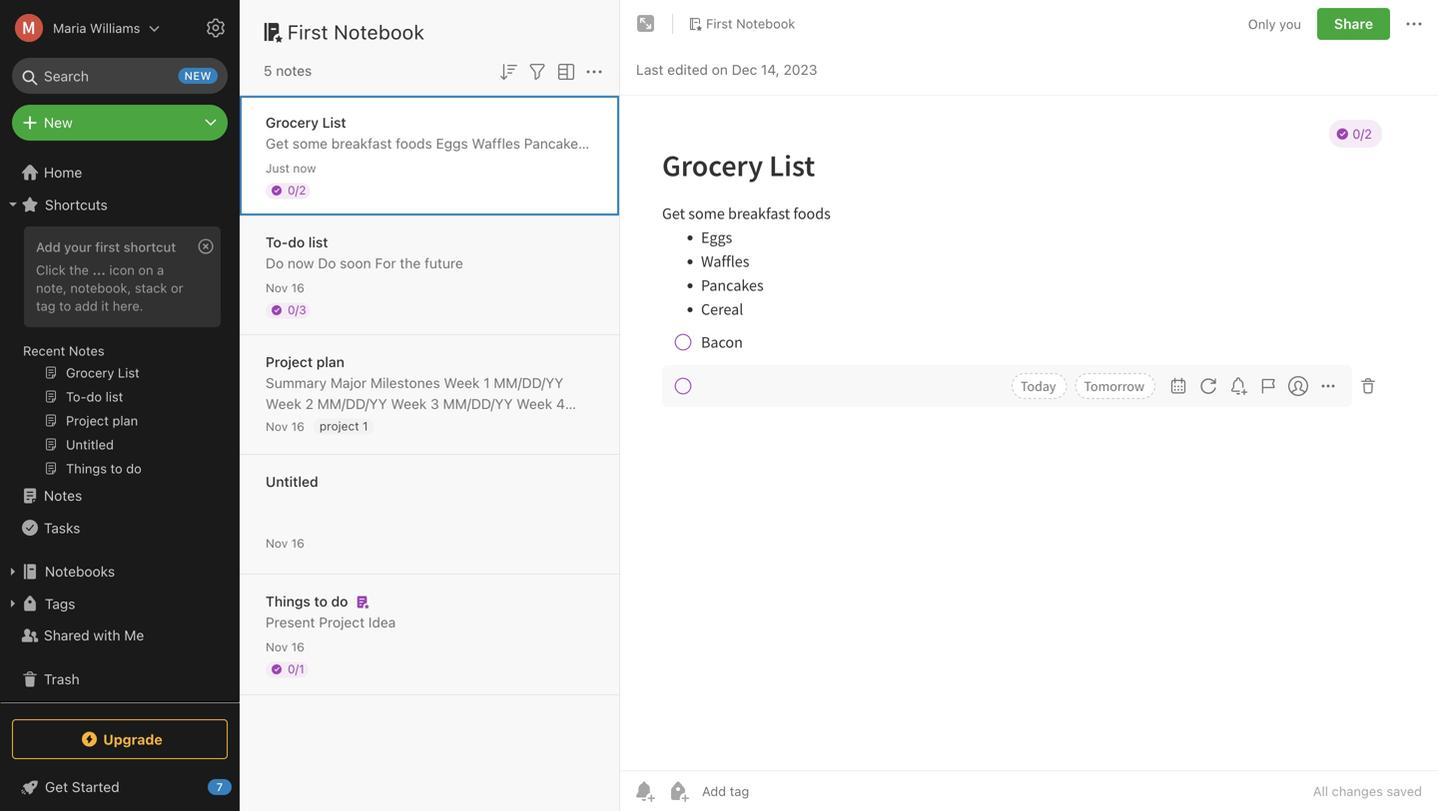 Task type: describe. For each thing, give the bounding box(es) containing it.
0 vertical spatial notes
[[69, 344, 105, 359]]

notes link
[[0, 480, 231, 512]]

shared
[[44, 628, 90, 644]]

Help and Learning task checklist field
[[0, 772, 240, 804]]

last edited on dec 14, 2023
[[636, 61, 817, 78]]

home link
[[0, 157, 240, 189]]

new
[[44, 114, 73, 131]]

add
[[75, 298, 98, 313]]

pancakes
[[524, 135, 585, 152]]

1 vertical spatial 2
[[541, 417, 550, 433]]

Add tag field
[[700, 783, 850, 800]]

to inside note list element
[[314, 594, 327, 610]]

all changes saved
[[1313, 784, 1422, 799]]

nov 16 for present project idea
[[266, 641, 304, 655]]

eggs
[[436, 135, 468, 152]]

track...
[[498, 438, 556, 454]]

present
[[266, 615, 315, 631]]

add
[[36, 240, 61, 255]]

new button
[[12, 105, 228, 141]]

share button
[[1317, 8, 1390, 40]]

edited
[[667, 61, 708, 78]]

do inside to-do list do now do soon for the future
[[288, 234, 305, 251]]

add a reminder image
[[632, 780, 656, 804]]

16 for present project idea
[[291, 641, 304, 655]]

add your first shortcut
[[36, 240, 176, 255]]

5 notes
[[264, 62, 312, 79]]

project plan summary major milestones week 1 mm/dd/yy week 2 mm/dd/yy week 3 mm/dd/yy week 4 mm/dd/yy week 5 mm/dd/yy task 1 task 2 task 3 task 4 legend not started on track...
[[266, 354, 583, 454]]

nov for present project idea
[[266, 641, 288, 655]]

milestones
[[370, 375, 440, 391]]

tag
[[36, 298, 56, 313]]

home
[[44, 164, 82, 181]]

started
[[409, 438, 470, 454]]

get inside grocery list get some breakfast foods eggs waffles pancakes cereal
[[266, 135, 289, 152]]

3 nov from the top
[[266, 537, 288, 551]]

started
[[72, 779, 119, 796]]

tags button
[[0, 588, 231, 620]]

all
[[1313, 784, 1328, 799]]

0 horizontal spatial more actions field
[[582, 58, 606, 84]]

or
[[171, 280, 183, 295]]

1 horizontal spatial 1
[[483, 375, 490, 391]]

nov for do now do soon for the future
[[266, 281, 288, 295]]

get started
[[45, 779, 119, 796]]

2 do from the left
[[318, 255, 336, 272]]

dec
[[732, 61, 757, 78]]

16 for summary major milestones week 1 mm/dd/yy week 2 mm/dd/yy week 3 mm/dd/yy week 4 mm/dd/yy week 5 mm/dd/yy task 1 task 2 task 3 task 4 legend not started on track...
[[291, 420, 304, 434]]

click the ...
[[36, 263, 106, 278]]

1 vertical spatial 4
[[311, 438, 320, 454]]

list
[[322, 114, 346, 131]]

project 1
[[319, 419, 368, 433]]

notebook inside note list element
[[334, 20, 425, 43]]

shortcuts
[[45, 196, 108, 213]]

list
[[308, 234, 328, 251]]

14,
[[761, 61, 780, 78]]

legend
[[324, 438, 372, 454]]

share
[[1334, 15, 1373, 32]]

only you
[[1248, 16, 1301, 31]]

week up the legend
[[339, 417, 375, 433]]

...
[[92, 263, 106, 278]]

trash
[[44, 672, 80, 688]]

notebooks
[[45, 564, 115, 580]]

things to do
[[266, 594, 348, 610]]

7
[[216, 781, 223, 794]]

williams
[[90, 20, 140, 35]]

mm/dd/yy down summary
[[266, 417, 335, 433]]

soon
[[340, 255, 371, 272]]

icon
[[109, 263, 135, 278]]

more actions field inside note window element
[[1402, 8, 1426, 40]]

a
[[157, 263, 164, 278]]

foods
[[396, 135, 432, 152]]

add filters image
[[525, 60, 549, 84]]

Account field
[[0, 8, 160, 48]]

on inside note window element
[[712, 61, 728, 78]]

2023
[[783, 61, 817, 78]]

idea
[[368, 615, 396, 631]]

upgrade
[[103, 732, 162, 748]]

not
[[376, 438, 405, 454]]

3 nov 16 from the top
[[266, 537, 304, 551]]

future
[[424, 255, 463, 272]]

mm/dd/yy up on
[[443, 396, 513, 412]]

it
[[101, 298, 109, 313]]

3 16 from the top
[[291, 537, 304, 551]]

0 vertical spatial 3
[[431, 396, 439, 412]]

things
[[266, 594, 310, 610]]

project inside project plan summary major milestones week 1 mm/dd/yy week 2 mm/dd/yy week 3 mm/dd/yy week 4 mm/dd/yy week 5 mm/dd/yy task 1 task 2 task 3 task 4 legend not started on track...
[[266, 354, 313, 370]]

shared with me link
[[0, 620, 231, 652]]

plan
[[316, 354, 345, 370]]

notebook,
[[70, 280, 131, 295]]

0/3
[[288, 303, 306, 317]]

first inside note list element
[[288, 20, 329, 43]]

tree containing home
[[0, 157, 240, 708]]

tasks button
[[0, 512, 231, 544]]

present project idea
[[266, 615, 396, 631]]

group containing add your first shortcut
[[0, 221, 231, 488]]

0 vertical spatial 4
[[556, 396, 565, 412]]

here.
[[113, 298, 143, 313]]

trash link
[[0, 664, 231, 696]]

5 inside project plan summary major milestones week 1 mm/dd/yy week 2 mm/dd/yy week 3 mm/dd/yy week 4 mm/dd/yy week 5 mm/dd/yy task 1 task 2 task 3 task 4 legend not started on track...
[[379, 417, 387, 433]]

to-do list do now do soon for the future
[[266, 234, 463, 272]]

shortcuts button
[[0, 189, 231, 221]]

grocery list get some breakfast foods eggs waffles pancakes cereal
[[266, 114, 631, 152]]

notebook inside button
[[736, 16, 795, 31]]

notes
[[276, 62, 312, 79]]

note,
[[36, 280, 67, 295]]

settings image
[[204, 16, 228, 40]]

get inside help and learning task checklist field
[[45, 779, 68, 796]]

tags
[[45, 596, 75, 612]]

mm/dd/yy up track...
[[494, 375, 563, 391]]

expand notebooks image
[[5, 564, 21, 580]]



Task type: locate. For each thing, give the bounding box(es) containing it.
on inside icon on a note, notebook, stack or tag to add it here.
[[138, 263, 153, 278]]

more actions image for more actions field within note window element
[[1402, 12, 1426, 36]]

0 horizontal spatial on
[[138, 263, 153, 278]]

new search field
[[26, 58, 218, 94]]

notes up tasks
[[44, 488, 82, 504]]

on
[[474, 438, 495, 454]]

to right tag on the left top of the page
[[59, 298, 71, 313]]

mm/dd/yy down major at the top left
[[317, 396, 387, 412]]

project left the idea
[[319, 615, 365, 631]]

more actions image inside note list element
[[582, 60, 606, 84]]

do up present project idea
[[331, 594, 348, 610]]

recent notes
[[23, 344, 105, 359]]

first notebook inside note list element
[[288, 20, 425, 43]]

3 down milestones
[[431, 396, 439, 412]]

1 vertical spatial 3
[[266, 438, 274, 454]]

to-
[[266, 234, 288, 251]]

2 down summary
[[305, 396, 314, 412]]

tree
[[0, 157, 240, 708]]

week
[[444, 375, 480, 391], [266, 396, 301, 412], [391, 396, 427, 412], [517, 396, 552, 412], [339, 417, 375, 433]]

1 horizontal spatial 2
[[541, 417, 550, 433]]

notes right the recent
[[69, 344, 105, 359]]

1 do from the left
[[266, 255, 284, 272]]

16 up 0/3
[[291, 281, 304, 295]]

16 left project
[[291, 420, 304, 434]]

maria williams
[[53, 20, 140, 35]]

1 vertical spatial do
[[331, 594, 348, 610]]

click to collapse image
[[232, 775, 247, 799]]

1 vertical spatial more actions image
[[582, 60, 606, 84]]

changes
[[1332, 784, 1383, 799]]

0 vertical spatial more actions image
[[1402, 12, 1426, 36]]

1 horizontal spatial do
[[331, 594, 348, 610]]

0 horizontal spatial first
[[288, 20, 329, 43]]

tasks
[[44, 520, 80, 537]]

for
[[375, 255, 396, 272]]

0 horizontal spatial get
[[45, 779, 68, 796]]

0 vertical spatial on
[[712, 61, 728, 78]]

1 vertical spatial project
[[319, 615, 365, 631]]

add tag image
[[666, 780, 690, 804]]

breakfast
[[331, 135, 392, 152]]

2 16 from the top
[[291, 420, 304, 434]]

1 horizontal spatial to
[[314, 594, 327, 610]]

1
[[483, 375, 490, 391], [498, 417, 504, 433], [363, 419, 368, 433]]

4 nov from the top
[[266, 641, 288, 655]]

nov 16 for do now do soon for the future
[[266, 281, 304, 295]]

to inside icon on a note, notebook, stack or tag to add it here.
[[59, 298, 71, 313]]

do down list
[[318, 255, 336, 272]]

maria
[[53, 20, 86, 35]]

0 horizontal spatial 3
[[266, 438, 274, 454]]

0 horizontal spatial first notebook
[[288, 20, 425, 43]]

more actions image right share button
[[1402, 12, 1426, 36]]

icon on a note, notebook, stack or tag to add it here.
[[36, 263, 183, 313]]

cereal
[[589, 135, 631, 152]]

with
[[93, 628, 120, 644]]

the
[[400, 255, 421, 272], [69, 263, 89, 278]]

untitled
[[266, 474, 318, 490]]

first
[[706, 16, 733, 31], [288, 20, 329, 43]]

summary
[[266, 375, 327, 391]]

2 nov from the top
[[266, 420, 288, 434]]

5
[[264, 62, 272, 79], [379, 417, 387, 433]]

0 horizontal spatial do
[[266, 255, 284, 272]]

4 16 from the top
[[291, 641, 304, 655]]

do
[[266, 255, 284, 272], [318, 255, 336, 272]]

1 vertical spatial now
[[288, 255, 314, 272]]

1 horizontal spatial more actions field
[[1402, 8, 1426, 40]]

4
[[556, 396, 565, 412], [311, 438, 320, 454]]

Note Editor text field
[[620, 96, 1438, 771]]

2 up track...
[[541, 417, 550, 433]]

get up just on the left top of the page
[[266, 135, 289, 152]]

1 vertical spatial notes
[[44, 488, 82, 504]]

now up 0/2
[[293, 161, 316, 175]]

1 nov 16 from the top
[[266, 281, 304, 295]]

0/2
[[288, 183, 306, 197]]

project up summary
[[266, 354, 313, 370]]

0 vertical spatial do
[[288, 234, 305, 251]]

1 horizontal spatial project
[[319, 615, 365, 631]]

nov 16 for summary major milestones week 1 mm/dd/yy week 2 mm/dd/yy week 3 mm/dd/yy week 4 mm/dd/yy week 5 mm/dd/yy task 1 task 2 task 3 task 4 legend not started on track...
[[266, 420, 304, 434]]

0 horizontal spatial to
[[59, 298, 71, 313]]

Add filters field
[[525, 58, 549, 84]]

to up present project idea
[[314, 594, 327, 610]]

Search text field
[[26, 58, 214, 94]]

first
[[95, 240, 120, 255]]

do left list
[[288, 234, 305, 251]]

1 right project
[[363, 419, 368, 433]]

1 horizontal spatial on
[[712, 61, 728, 78]]

0 horizontal spatial 1
[[363, 419, 368, 433]]

first notebook inside button
[[706, 16, 795, 31]]

now down list
[[288, 255, 314, 272]]

0 vertical spatial to
[[59, 298, 71, 313]]

now
[[293, 161, 316, 175], [288, 255, 314, 272]]

first up notes
[[288, 20, 329, 43]]

16 up things to do
[[291, 537, 304, 551]]

1 vertical spatial get
[[45, 779, 68, 796]]

more actions field right view options field
[[582, 58, 606, 84]]

2
[[305, 396, 314, 412], [541, 417, 550, 433]]

0 horizontal spatial 2
[[305, 396, 314, 412]]

2 nov 16 from the top
[[266, 420, 304, 434]]

0 horizontal spatial 5
[[264, 62, 272, 79]]

just
[[266, 161, 290, 175]]

16 for do now do soon for the future
[[291, 281, 304, 295]]

week up track...
[[517, 396, 552, 412]]

grocery
[[266, 114, 319, 131]]

4 nov 16 from the top
[[266, 641, 304, 655]]

nov down summary
[[266, 420, 288, 434]]

get
[[266, 135, 289, 152], [45, 779, 68, 796]]

0/1
[[288, 663, 304, 677]]

1 vertical spatial to
[[314, 594, 327, 610]]

note list element
[[240, 0, 631, 812]]

nov up 0/3
[[266, 281, 288, 295]]

more actions image
[[1402, 12, 1426, 36], [582, 60, 606, 84]]

note window element
[[620, 0, 1438, 812]]

Sort options field
[[496, 58, 520, 84]]

nov down "present"
[[266, 641, 288, 655]]

first up last edited on dec 14, 2023
[[706, 16, 733, 31]]

do down 'to-'
[[266, 255, 284, 272]]

shared with me
[[44, 628, 144, 644]]

1 horizontal spatial first
[[706, 16, 733, 31]]

expand note image
[[634, 12, 658, 36]]

me
[[124, 628, 144, 644]]

week down summary
[[266, 396, 301, 412]]

nov up things at the bottom left of page
[[266, 537, 288, 551]]

project
[[266, 354, 313, 370], [319, 615, 365, 631]]

now inside to-do list do now do soon for the future
[[288, 255, 314, 272]]

1 up on
[[483, 375, 490, 391]]

notes
[[69, 344, 105, 359], [44, 488, 82, 504]]

first notebook up notes
[[288, 20, 425, 43]]

3 up untitled
[[266, 438, 274, 454]]

the right the for
[[400, 255, 421, 272]]

week right milestones
[[444, 375, 480, 391]]

on left dec
[[712, 61, 728, 78]]

0 horizontal spatial project
[[266, 354, 313, 370]]

saved
[[1387, 784, 1422, 799]]

more actions image right view options field
[[582, 60, 606, 84]]

1 up track...
[[498, 417, 504, 433]]

upgrade button
[[12, 720, 228, 760]]

1 16 from the top
[[291, 281, 304, 295]]

week down milestones
[[391, 396, 427, 412]]

new
[[184, 69, 212, 82]]

on left a
[[138, 263, 153, 278]]

0 horizontal spatial more actions image
[[582, 60, 606, 84]]

first notebook up dec
[[706, 16, 795, 31]]

first inside button
[[706, 16, 733, 31]]

notebooks link
[[0, 556, 231, 588]]

you
[[1279, 16, 1301, 31]]

0 vertical spatial more actions field
[[1402, 8, 1426, 40]]

1 horizontal spatial 5
[[379, 417, 387, 433]]

1 nov from the top
[[266, 281, 288, 295]]

0 vertical spatial now
[[293, 161, 316, 175]]

1 horizontal spatial do
[[318, 255, 336, 272]]

nov 16 up 0/3
[[266, 281, 304, 295]]

the left ...
[[69, 263, 89, 278]]

nov
[[266, 281, 288, 295], [266, 420, 288, 434], [266, 537, 288, 551], [266, 641, 288, 655]]

notebook
[[736, 16, 795, 31], [334, 20, 425, 43]]

View options field
[[549, 58, 578, 84]]

0 vertical spatial 5
[[264, 62, 272, 79]]

more actions image for the left more actions field
[[582, 60, 606, 84]]

project
[[319, 419, 359, 433]]

1 horizontal spatial 3
[[431, 396, 439, 412]]

do
[[288, 234, 305, 251], [331, 594, 348, 610]]

5 left notes
[[264, 62, 272, 79]]

1 horizontal spatial more actions image
[[1402, 12, 1426, 36]]

nov for summary major milestones week 1 mm/dd/yy week 2 mm/dd/yy week 3 mm/dd/yy week 4 mm/dd/yy week 5 mm/dd/yy task 1 task 2 task 3 task 4 legend not started on track...
[[266, 420, 288, 434]]

only
[[1248, 16, 1276, 31]]

the inside to-do list do now do soon for the future
[[400, 255, 421, 272]]

nov 16 up things at the bottom left of page
[[266, 537, 304, 551]]

mm/dd/yy up the started
[[391, 417, 461, 433]]

task
[[465, 417, 494, 433], [508, 417, 538, 433], [553, 417, 583, 433], [278, 438, 307, 454]]

nov 16 down summary
[[266, 420, 304, 434]]

3
[[431, 396, 439, 412], [266, 438, 274, 454]]

just now
[[266, 161, 316, 175]]

1 horizontal spatial get
[[266, 135, 289, 152]]

5 up not at bottom
[[379, 417, 387, 433]]

0 vertical spatial 2
[[305, 396, 314, 412]]

1 horizontal spatial notebook
[[736, 16, 795, 31]]

major
[[330, 375, 367, 391]]

0 horizontal spatial notebook
[[334, 20, 425, 43]]

1 horizontal spatial 4
[[556, 396, 565, 412]]

shortcut
[[123, 240, 176, 255]]

1 horizontal spatial the
[[400, 255, 421, 272]]

group
[[0, 221, 231, 488]]

0 horizontal spatial the
[[69, 263, 89, 278]]

0 horizontal spatial do
[[288, 234, 305, 251]]

expand tags image
[[5, 596, 21, 612]]

click
[[36, 263, 66, 278]]

recent
[[23, 344, 65, 359]]

0 vertical spatial get
[[266, 135, 289, 152]]

your
[[64, 240, 92, 255]]

first notebook
[[706, 16, 795, 31], [288, 20, 425, 43]]

first notebook button
[[681, 10, 802, 38]]

1 vertical spatial 5
[[379, 417, 387, 433]]

get left 'started'
[[45, 779, 68, 796]]

16
[[291, 281, 304, 295], [291, 420, 304, 434], [291, 537, 304, 551], [291, 641, 304, 655]]

some
[[292, 135, 328, 152]]

last
[[636, 61, 664, 78]]

nov 16 up 0/1
[[266, 641, 304, 655]]

0 horizontal spatial 4
[[311, 438, 320, 454]]

more actions field right share button
[[1402, 8, 1426, 40]]

1 vertical spatial on
[[138, 263, 153, 278]]

0 vertical spatial project
[[266, 354, 313, 370]]

1 vertical spatial more actions field
[[582, 58, 606, 84]]

nov 16
[[266, 281, 304, 295], [266, 420, 304, 434], [266, 537, 304, 551], [266, 641, 304, 655]]

16 up 0/1
[[291, 641, 304, 655]]

2 horizontal spatial 1
[[498, 417, 504, 433]]

1 horizontal spatial first notebook
[[706, 16, 795, 31]]

More actions field
[[1402, 8, 1426, 40], [582, 58, 606, 84]]

to
[[59, 298, 71, 313], [314, 594, 327, 610]]



Task type: vqa. For each thing, say whether or not it's contained in the screenshot.
third Nov 16 from the top of the NOTE LIST element
yes



